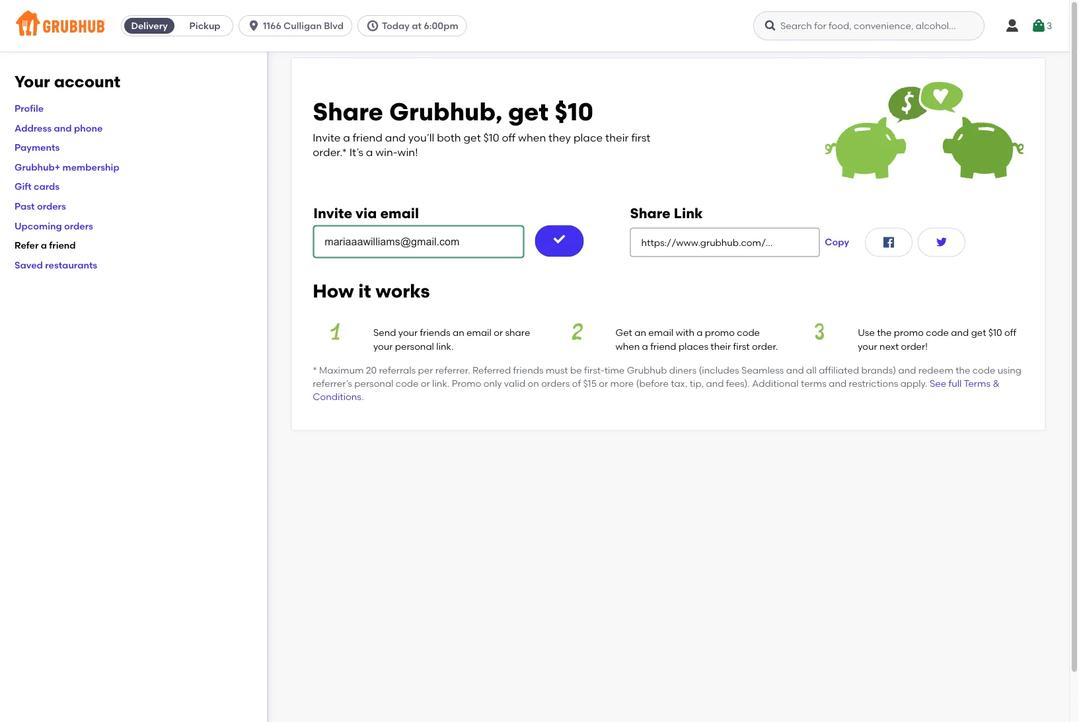 Task type: locate. For each thing, give the bounding box(es) containing it.
1 horizontal spatial off
[[1005, 327, 1017, 338]]

using
[[998, 364, 1022, 376]]

or left "share"
[[494, 327, 503, 338]]

email inside send your friends an email or share your personal link.
[[467, 327, 492, 338]]

0 horizontal spatial promo
[[705, 327, 735, 338]]

it
[[359, 280, 371, 302]]

2 horizontal spatial friend
[[651, 340, 677, 352]]

1 horizontal spatial email
[[467, 327, 492, 338]]

how
[[313, 280, 354, 302]]

(includes
[[699, 364, 740, 376]]

2 horizontal spatial get
[[972, 327, 987, 338]]

0 vertical spatial personal
[[395, 340, 434, 352]]

and up apply. on the right
[[899, 364, 917, 376]]

email
[[380, 204, 419, 221], [467, 327, 492, 338], [649, 327, 674, 338]]

friend up saved restaurants link
[[49, 240, 76, 251]]

their inside share grubhub, get $10 invite a friend and you'll both get $10 off when they place their first order.* it's a win-win!
[[606, 131, 629, 144]]

and inside share grubhub, get $10 invite a friend and you'll both get $10 off when they place their first order.* it's a win-win!
[[385, 131, 406, 144]]

step 1 image
[[313, 323, 358, 340]]

2 horizontal spatial email
[[649, 327, 674, 338]]

email left "share"
[[467, 327, 492, 338]]

1 vertical spatial the
[[956, 364, 971, 376]]

first
[[632, 131, 651, 144], [734, 340, 750, 352]]

friends
[[420, 327, 451, 338], [513, 364, 544, 376]]

promo inside get an email with a promo code when a friend places their first order.
[[705, 327, 735, 338]]

0 vertical spatial friend
[[353, 131, 383, 144]]

orders up upcoming orders in the top left of the page
[[37, 200, 66, 212]]

personal inside send your friends an email or share your personal link.
[[395, 340, 434, 352]]

proceed
[[1026, 422, 1064, 434]]

1 horizontal spatial when
[[616, 340, 640, 352]]

1 horizontal spatial or
[[494, 327, 503, 338]]

an up referrer.
[[453, 327, 465, 338]]

1 vertical spatial share
[[630, 204, 671, 221]]

orders up refer a friend link
[[64, 220, 93, 231]]

code up the order!
[[926, 327, 949, 338]]

and up redeem
[[952, 327, 969, 338]]

additional
[[753, 378, 799, 389]]

0 vertical spatial their
[[606, 131, 629, 144]]

svg image
[[1005, 18, 1021, 34], [1031, 18, 1047, 34], [552, 231, 568, 247], [881, 234, 897, 250]]

code up order.
[[737, 327, 760, 338]]

email left with
[[649, 327, 674, 338]]

your right send on the top of the page
[[399, 327, 418, 338]]

past
[[15, 200, 35, 212]]

email inside get an email with a promo code when a friend places their first order.
[[649, 327, 674, 338]]

an right get
[[635, 327, 647, 338]]

orders
[[37, 200, 66, 212], [64, 220, 93, 231], [542, 378, 570, 389]]

share up it's
[[313, 97, 383, 127]]

0 vertical spatial first
[[632, 131, 651, 144]]

friends inside send your friends an email or share your personal link.
[[420, 327, 451, 338]]

code down referrals
[[396, 378, 419, 389]]

friend
[[353, 131, 383, 144], [49, 240, 76, 251], [651, 340, 677, 352]]

0 horizontal spatial their
[[606, 131, 629, 144]]

past orders link
[[15, 200, 66, 212]]

personal down 20
[[355, 378, 394, 389]]

$10 right both
[[484, 131, 500, 144]]

friend up it's
[[353, 131, 383, 144]]

maximum
[[319, 364, 364, 376]]

1 horizontal spatial their
[[711, 340, 731, 352]]

svg image inside today at 6:00pm button
[[366, 19, 380, 32]]

must
[[546, 364, 568, 376]]

2 horizontal spatial or
[[599, 378, 608, 389]]

and down (includes
[[706, 378, 724, 389]]

get up 'they'
[[508, 97, 549, 127]]

get up terms
[[972, 327, 987, 338]]

invite
[[313, 131, 341, 144], [314, 204, 353, 221]]

0 horizontal spatial share
[[313, 97, 383, 127]]

referrer's
[[313, 378, 352, 389]]

2 vertical spatial $10
[[989, 327, 1003, 338]]

their right "place"
[[606, 131, 629, 144]]

valid
[[504, 378, 526, 389]]

and up win-
[[385, 131, 406, 144]]

0 horizontal spatial the
[[878, 327, 892, 338]]

the up next on the right of page
[[878, 327, 892, 338]]

address and phone link
[[15, 122, 103, 133]]

1 horizontal spatial get
[[508, 97, 549, 127]]

0 horizontal spatial email
[[380, 204, 419, 221]]

off up using
[[1005, 327, 1017, 338]]

refer a friend
[[15, 240, 76, 251]]

2 vertical spatial orders
[[542, 378, 570, 389]]

an inside send your friends an email or share your personal link.
[[453, 327, 465, 338]]

link. down referrer.
[[432, 378, 450, 389]]

profile link
[[15, 103, 44, 114]]

2 an from the left
[[635, 327, 647, 338]]

0 horizontal spatial friends
[[420, 327, 451, 338]]

delivery button
[[122, 15, 177, 36]]

orders for past orders
[[37, 200, 66, 212]]

1 vertical spatial friend
[[49, 240, 76, 251]]

friend down with
[[651, 340, 677, 352]]

copy button
[[820, 228, 855, 257]]

friends up per
[[420, 327, 451, 338]]

email right via
[[380, 204, 419, 221]]

code
[[737, 327, 760, 338], [926, 327, 949, 338], [973, 364, 996, 376], [396, 378, 419, 389]]

gift cards link
[[15, 181, 60, 192]]

grubhub,
[[389, 97, 503, 127]]

a up grubhub
[[642, 340, 648, 352]]

0 vertical spatial when
[[518, 131, 546, 144]]

.
[[362, 391, 364, 402]]

their up (includes
[[711, 340, 731, 352]]

apply.
[[901, 378, 928, 389]]

0 vertical spatial link.
[[437, 340, 454, 352]]

email for invite via email
[[380, 204, 419, 221]]

1 vertical spatial link.
[[432, 378, 450, 389]]

$10 inside use the promo code and get $10 off your next order!
[[989, 327, 1003, 338]]

first inside get an email with a promo code when a friend places their first order.
[[734, 340, 750, 352]]

3
[[1047, 20, 1053, 31]]

None text field
[[630, 228, 820, 257]]

0 horizontal spatial your
[[374, 340, 393, 352]]

today
[[382, 20, 410, 31]]

link. up referrer.
[[437, 340, 454, 352]]

your down send on the top of the page
[[374, 340, 393, 352]]

code inside get an email with a promo code when a friend places their first order.
[[737, 327, 760, 338]]

promo up the order!
[[894, 327, 924, 338]]

0 horizontal spatial when
[[518, 131, 546, 144]]

off inside use the promo code and get $10 off your next order!
[[1005, 327, 1017, 338]]

a right with
[[697, 327, 703, 338]]

*
[[313, 364, 317, 376]]

0 vertical spatial off
[[502, 131, 516, 144]]

2 promo from the left
[[894, 327, 924, 338]]

and left phone
[[54, 122, 72, 133]]

0 horizontal spatial personal
[[355, 378, 394, 389]]

1 horizontal spatial friend
[[353, 131, 383, 144]]

1 vertical spatial get
[[464, 131, 481, 144]]

link.
[[437, 340, 454, 352], [432, 378, 450, 389]]

$10 up "place"
[[555, 97, 594, 127]]

today at 6:00pm button
[[358, 15, 472, 36]]

6:00pm
[[424, 20, 459, 31]]

and left all
[[787, 364, 804, 376]]

upcoming
[[15, 220, 62, 231]]

0 horizontal spatial first
[[632, 131, 651, 144]]

when left 'they'
[[518, 131, 546, 144]]

promo
[[705, 327, 735, 338], [894, 327, 924, 338]]

or down per
[[421, 378, 430, 389]]

orders down 'must'
[[542, 378, 570, 389]]

main navigation navigation
[[0, 0, 1070, 52]]

your down use
[[858, 340, 878, 352]]

terms
[[801, 378, 827, 389]]

only
[[484, 378, 502, 389]]

0 horizontal spatial an
[[453, 327, 465, 338]]

first inside share grubhub, get $10 invite a friend and you'll both get $10 off when they place their first order.* it's a win-win!
[[632, 131, 651, 144]]

1 promo from the left
[[705, 327, 735, 338]]

use the promo code and get $10 off your next order!
[[858, 327, 1017, 352]]

saved
[[15, 259, 43, 270]]

get right both
[[464, 131, 481, 144]]

0 vertical spatial friends
[[420, 327, 451, 338]]

1 horizontal spatial an
[[635, 327, 647, 338]]

svg image inside "1166 culligan blvd" button
[[247, 19, 261, 32]]

share link
[[630, 204, 703, 221]]

fees).
[[726, 378, 750, 389]]

and inside use the promo code and get $10 off your next order!
[[952, 327, 969, 338]]

1 vertical spatial personal
[[355, 378, 394, 389]]

1 vertical spatial $10
[[484, 131, 500, 144]]

share grubhub and save image
[[825, 79, 1024, 179]]

blvd
[[324, 20, 344, 31]]

2 vertical spatial get
[[972, 327, 987, 338]]

share inside share grubhub, get $10 invite a friend and you'll both get $10 off when they place their first order.* it's a win-win!
[[313, 97, 383, 127]]

first right "place"
[[632, 131, 651, 144]]

grubhub+
[[15, 161, 60, 173]]

1 horizontal spatial $10
[[555, 97, 594, 127]]

a
[[343, 131, 350, 144], [366, 146, 373, 159], [41, 240, 47, 251], [697, 327, 703, 338], [642, 340, 648, 352]]

share
[[505, 327, 530, 338]]

1 vertical spatial first
[[734, 340, 750, 352]]

it's
[[350, 146, 364, 159]]

pickup button
[[177, 15, 233, 36]]

works
[[376, 280, 430, 302]]

your
[[399, 327, 418, 338], [374, 340, 393, 352], [858, 340, 878, 352]]

* maximum 20 referrals per referrer. referred friends must be first-time grubhub diners (includes seamless and all affiliated brands) and redeem the code using referrer's personal code or link. promo only valid on orders of $15 or more (before tax, tip, and fees). additional terms and restrictions apply.
[[313, 364, 1022, 389]]

2 horizontal spatial $10
[[989, 327, 1003, 338]]

friends up on
[[513, 364, 544, 376]]

promo up places
[[705, 327, 735, 338]]

1 an from the left
[[453, 327, 465, 338]]

1 horizontal spatial the
[[956, 364, 971, 376]]

personal up per
[[395, 340, 434, 352]]

1 horizontal spatial promo
[[894, 327, 924, 338]]

the inside use the promo code and get $10 off your next order!
[[878, 327, 892, 338]]

0 horizontal spatial off
[[502, 131, 516, 144]]

1 vertical spatial their
[[711, 340, 731, 352]]

1 horizontal spatial first
[[734, 340, 750, 352]]

conditions
[[313, 391, 362, 402]]

the up full on the bottom right of the page
[[956, 364, 971, 376]]

0 horizontal spatial get
[[464, 131, 481, 144]]

or right $15
[[599, 378, 608, 389]]

invite up order.* at the left
[[313, 131, 341, 144]]

when down get
[[616, 340, 640, 352]]

a right it's
[[366, 146, 373, 159]]

svg image
[[247, 19, 261, 32], [366, 19, 380, 32], [764, 19, 778, 32], [934, 234, 950, 250]]

see
[[930, 378, 947, 389]]

referred
[[473, 364, 511, 376]]

1 vertical spatial friends
[[513, 364, 544, 376]]

step 2 image
[[555, 323, 600, 340]]

affiliated
[[819, 364, 860, 376]]

1 vertical spatial when
[[616, 340, 640, 352]]

0 vertical spatial $10
[[555, 97, 594, 127]]

past orders
[[15, 200, 66, 212]]

link. inside send your friends an email or share your personal link.
[[437, 340, 454, 352]]

1 horizontal spatial personal
[[395, 340, 434, 352]]

1 vertical spatial orders
[[64, 220, 93, 231]]

0 horizontal spatial $10
[[484, 131, 500, 144]]

at
[[412, 20, 422, 31]]

0 vertical spatial invite
[[313, 131, 341, 144]]

friends inside * maximum 20 referrals per referrer. referred friends must be first-time grubhub diners (includes seamless and all affiliated brands) and redeem the code using referrer's personal code or link. promo only valid on orders of $15 or more (before tax, tip, and fees). additional terms and restrictions apply.
[[513, 364, 544, 376]]

share left link
[[630, 204, 671, 221]]

the inside * maximum 20 referrals per referrer. referred friends must be first-time grubhub diners (includes seamless and all affiliated brands) and redeem the code using referrer's personal code or link. promo only valid on orders of $15 or more (before tax, tip, and fees). additional terms and restrictions apply.
[[956, 364, 971, 376]]

1 horizontal spatial friends
[[513, 364, 544, 376]]

$10 up using
[[989, 327, 1003, 338]]

2 vertical spatial friend
[[651, 340, 677, 352]]

order.*
[[313, 146, 347, 159]]

0 vertical spatial share
[[313, 97, 383, 127]]

when
[[518, 131, 546, 144], [616, 340, 640, 352]]

0 vertical spatial the
[[878, 327, 892, 338]]

2 horizontal spatial your
[[858, 340, 878, 352]]

your account
[[15, 72, 120, 91]]

$10
[[555, 97, 594, 127], [484, 131, 500, 144], [989, 327, 1003, 338]]

0 vertical spatial orders
[[37, 200, 66, 212]]

1 vertical spatial off
[[1005, 327, 1017, 338]]

first left order.
[[734, 340, 750, 352]]

1 horizontal spatial share
[[630, 204, 671, 221]]

invite left via
[[314, 204, 353, 221]]

off left 'they'
[[502, 131, 516, 144]]

when inside get an email with a promo code when a friend places their first order.
[[616, 340, 640, 352]]

first-
[[584, 364, 605, 376]]



Task type: vqa. For each thing, say whether or not it's contained in the screenshot.
L.A.'s
no



Task type: describe. For each thing, give the bounding box(es) containing it.
Enter your friend's email email field
[[314, 226, 524, 257]]

copy
[[825, 236, 850, 248]]

email for get an email with a promo code when a friend places their first order.
[[649, 327, 674, 338]]

redeem
[[919, 364, 954, 376]]

to
[[1066, 422, 1075, 434]]

a up it's
[[343, 131, 350, 144]]

an inside get an email with a promo code when a friend places their first order.
[[635, 327, 647, 338]]

of
[[572, 378, 581, 389]]

c
[[1078, 422, 1080, 434]]

grubhub+ membership link
[[15, 161, 119, 173]]

place
[[574, 131, 603, 144]]

refer a friend link
[[15, 240, 76, 251]]

(before
[[636, 378, 669, 389]]

proceed to c
[[1026, 422, 1080, 434]]

code inside use the promo code and get $10 off your next order!
[[926, 327, 949, 338]]

share for grubhub,
[[313, 97, 383, 127]]

Search for food, convenience, alcohol... search field
[[754, 11, 985, 40]]

refer
[[15, 240, 39, 251]]

$15
[[583, 378, 597, 389]]

0 vertical spatial get
[[508, 97, 549, 127]]

personal inside * maximum 20 referrals per referrer. referred friends must be first-time grubhub diners (includes seamless and all affiliated brands) and redeem the code using referrer's personal code or link. promo only valid on orders of $15 or more (before tax, tip, and fees). additional terms and restrictions apply.
[[355, 378, 394, 389]]

promo
[[452, 378, 482, 389]]

friend inside share grubhub, get $10 invite a friend and you'll both get $10 off when they place their first order.* it's a win-win!
[[353, 131, 383, 144]]

share for link
[[630, 204, 671, 221]]

and down affiliated
[[829, 378, 847, 389]]

order.
[[752, 340, 778, 352]]

win-
[[376, 146, 398, 159]]

3 button
[[1031, 14, 1053, 38]]

on
[[528, 378, 539, 389]]

upcoming orders
[[15, 220, 93, 231]]

next
[[880, 340, 899, 352]]

pickup
[[189, 20, 221, 31]]

membership
[[63, 161, 119, 173]]

20
[[366, 364, 377, 376]]

0 horizontal spatial friend
[[49, 240, 76, 251]]

send
[[374, 327, 396, 338]]

saved restaurants link
[[15, 259, 97, 270]]

friend inside get an email with a promo code when a friend places their first order.
[[651, 340, 677, 352]]

promo inside use the promo code and get $10 off your next order!
[[894, 327, 924, 338]]

account
[[54, 72, 120, 91]]

profile
[[15, 103, 44, 114]]

payments link
[[15, 142, 60, 153]]

code up terms
[[973, 364, 996, 376]]

or inside send your friends an email or share your personal link.
[[494, 327, 503, 338]]

payments
[[15, 142, 60, 153]]

when inside share grubhub, get $10 invite a friend and you'll both get $10 off when they place their first order.* it's a win-win!
[[518, 131, 546, 144]]

places
[[679, 340, 709, 352]]

both
[[437, 131, 461, 144]]

link. inside * maximum 20 referrals per referrer. referred friends must be first-time grubhub diners (includes seamless and all affiliated brands) and redeem the code using referrer's personal code or link. promo only valid on orders of $15 or more (before tax, tip, and fees). additional terms and restrictions apply.
[[432, 378, 450, 389]]

svg image inside 3 button
[[1031, 18, 1047, 34]]

a right refer
[[41, 240, 47, 251]]

tax,
[[671, 378, 688, 389]]

use
[[858, 327, 875, 338]]

order!
[[902, 340, 928, 352]]

saved restaurants
[[15, 259, 97, 270]]

1166
[[263, 20, 281, 31]]

proceed to c button
[[985, 416, 1080, 440]]

brands)
[[862, 364, 897, 376]]

1 vertical spatial invite
[[314, 204, 353, 221]]

today at 6:00pm
[[382, 20, 459, 31]]

time
[[605, 364, 625, 376]]

link
[[674, 204, 703, 221]]

off inside share grubhub, get $10 invite a friend and you'll both get $10 off when they place their first order.* it's a win-win!
[[502, 131, 516, 144]]

see full terms & conditions
[[313, 378, 1000, 402]]

1 horizontal spatial your
[[399, 327, 418, 338]]

gift cards
[[15, 181, 60, 192]]

address and phone
[[15, 122, 103, 133]]

more
[[611, 378, 634, 389]]

culligan
[[284, 20, 322, 31]]

0 horizontal spatial or
[[421, 378, 430, 389]]

send your friends an email or share your personal link.
[[374, 327, 530, 352]]

invite inside share grubhub, get $10 invite a friend and you'll both get $10 off when they place their first order.* it's a win-win!
[[313, 131, 341, 144]]

step 3 image
[[798, 323, 842, 340]]

win!
[[398, 146, 418, 159]]

grubhub+ membership
[[15, 161, 119, 173]]

1166 culligan blvd
[[263, 20, 344, 31]]

&
[[993, 378, 1000, 389]]

get inside use the promo code and get $10 off your next order!
[[972, 327, 987, 338]]

1166 culligan blvd button
[[239, 15, 358, 36]]

restaurants
[[45, 259, 97, 270]]

delivery
[[131, 20, 168, 31]]

per
[[418, 364, 433, 376]]

all
[[807, 364, 817, 376]]

they
[[549, 131, 571, 144]]

seamless
[[742, 364, 784, 376]]

phone
[[74, 122, 103, 133]]

referrals
[[379, 364, 416, 376]]

orders inside * maximum 20 referrals per referrer. referred friends must be first-time grubhub diners (includes seamless and all affiliated brands) and redeem the code using referrer's personal code or link. promo only valid on orders of $15 or more (before tax, tip, and fees). additional terms and restrictions apply.
[[542, 378, 570, 389]]

referrer.
[[436, 364, 471, 376]]

grubhub
[[627, 364, 667, 376]]

upcoming orders link
[[15, 220, 93, 231]]

orders for upcoming orders
[[64, 220, 93, 231]]

be
[[571, 364, 582, 376]]

your inside use the promo code and get $10 off your next order!
[[858, 340, 878, 352]]

you'll
[[408, 131, 435, 144]]

full
[[949, 378, 962, 389]]

their inside get an email with a promo code when a friend places their first order.
[[711, 340, 731, 352]]

your
[[15, 72, 50, 91]]

restrictions
[[849, 378, 899, 389]]

share grubhub, get $10 invite a friend and you'll both get $10 off when they place their first order.* it's a win-win!
[[313, 97, 651, 159]]

tip,
[[690, 378, 704, 389]]



